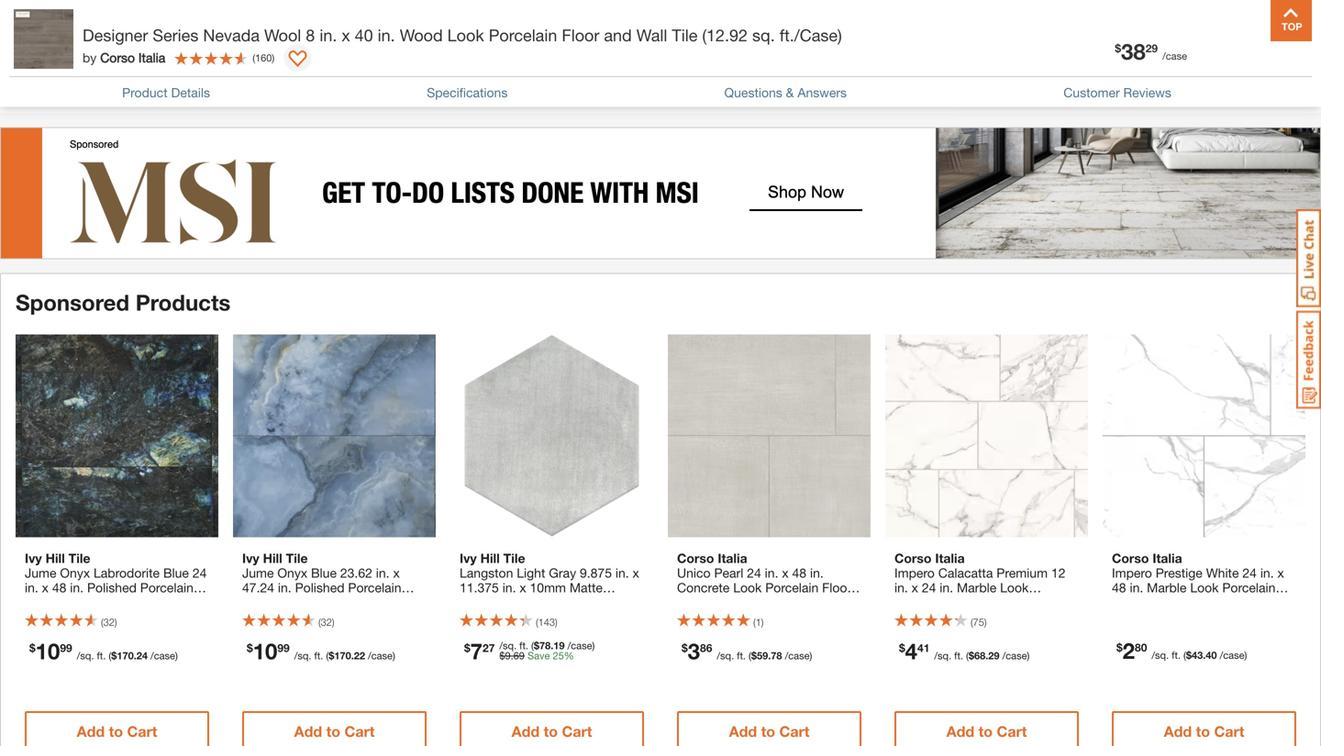 Task type: vqa. For each thing, say whether or not it's contained in the screenshot.


Task type: describe. For each thing, give the bounding box(es) containing it.
customer reviews
[[1064, 85, 1172, 100]]

69
[[514, 650, 525, 662]]

italia down series
[[139, 50, 165, 65]]

( inside $ 10 99 /sq. ft. ( $ 170 . 22 /case )
[[326, 650, 329, 662]]

and inside ivy hill tile jume onyx labrodorite blue 24 in. x 48 in. polished porcelain floor and wall tile (15.49 sq. ft./case)
[[58, 595, 79, 610]]

ft./case) for corso italia impero prestige white 24 in. x 48 in. marble look porcelain floor and wall tile (15.50 sq. ft./case)
[[1113, 609, 1161, 625]]

. for jume onyx labrodorite blue 24 in. x 48 in. polished porcelain floor and wall tile (15.49 sq. ft./case)
[[134, 650, 137, 662]]

box)
[[589, 609, 614, 625]]

porcelain inside corso italia impero calacatta premium 12 in. x 24 in. marble look porcelain floor and wall tile (15.50 sq. ft./case)
[[895, 595, 948, 610]]

$ 10 99 /sq. ft. ( $ 170 . 22 /case )
[[247, 638, 395, 664]]

ivy for jume onyx labrodorite blue 24 in. x 48 in. polished porcelain floor and wall tile (15.49 sq. ft./case)
[[25, 551, 42, 566]]

ft./case) up answers
[[780, 25, 842, 45]]

ivy for jume onyx blue 23.62 in. x 47.24 in. polished porcelain floor and wall tile (15.49 sq. ft./case)
[[242, 551, 260, 566]]

feedback link image
[[1297, 310, 1322, 409]]

( up $ 10 99 /sq. ft. ( $ 170 . 22 /case ) at the left bottom of page
[[319, 616, 321, 628]]

x inside ivy hill tile jume onyx labrodorite blue 24 in. x 48 in. polished porcelain floor and wall tile (15.49 sq. ft./case)
[[42, 580, 49, 595]]

wall inside the ivy hill tile jume onyx blue 23.62 in. x 47.24 in. polished porcelain floor and wall tile (15.49 sq. ft./case)
[[300, 595, 324, 610]]

floor inside ivy hill tile jume onyx labrodorite blue 24 in. x 48 in. polished porcelain floor and wall tile (15.49 sq. ft./case)
[[25, 595, 54, 610]]

24 inside corso italia unico pearl 24 in. x 48 in. concrete look porcelain floor and wall tile (15.50 sq. ft./case)
[[747, 565, 762, 580]]

25
[[553, 650, 564, 662]]

cart for corso italia impero calacatta premium 12 in. x 24 in. marble look porcelain floor and wall tile (15.50 sq. ft./case)
[[997, 723, 1028, 740]]

add to cart button for ivy hill tile jume onyx labrodorite blue 24 in. x 48 in. polished porcelain floor and wall tile (15.49 sq. ft./case)
[[25, 711, 209, 746]]

cart for corso italia impero prestige white 24 in. x 48 in. marble look porcelain floor and wall tile (15.50 sq. ft./case)
[[1215, 723, 1245, 740]]

$ right '27'
[[500, 650, 505, 662]]

/case for ivy hill tile jume onyx blue 23.62 in. x 47.24 in. polished porcelain floor and wall tile (15.49 sq. ft./case)
[[368, 650, 393, 662]]

add to cart for corso italia impero prestige white 24 in. x 48 in. marble look porcelain floor and wall tile (15.50 sq. ft./case)
[[1165, 723, 1245, 740]]

/case for ivy hill tile langston light gray 9.875 in. x 11.375 in. x 10mm matte porcelain floor and wall tile (18 pieces / 10.76 sq. ft. / box)
[[568, 640, 593, 652]]

(18
[[626, 595, 644, 610]]

75
[[974, 616, 985, 628]]

live chat image
[[1297, 209, 1322, 308]]

( 143 )
[[536, 616, 558, 628]]

reviews
[[1124, 85, 1172, 100]]

10mm
[[530, 580, 566, 595]]

by
[[83, 50, 97, 65]]

sq.
[[173, 595, 193, 610]]

ft. inside "$ 2 80 /sq. ft. ( $ 43 . 40 /case )"
[[1172, 649, 1181, 661]]

ft. inside ivy hill tile langston light gray 9.875 in. x 11.375 in. x 10mm matte porcelain floor and wall tile (18 pieces / 10.76 sq. ft. / box)
[[566, 609, 577, 625]]

cart inside button
[[176, 76, 210, 95]]

look inside corso italia unico pearl 24 in. x 48 in. concrete look porcelain floor and wall tile (15.50 sq. ft./case)
[[734, 580, 762, 595]]

/sq. for jume onyx labrodorite blue 24 in. x 48 in. polished porcelain floor and wall tile (15.49 sq. ft./case)
[[77, 650, 94, 662]]

/sq. for impero calacatta premium 12 in. x 24 in. marble look porcelain floor and wall tile (15.50 sq. ft./case)
[[935, 650, 952, 662]]

( inside $ 10 99 /sq. ft. ( $ 170 . 24 /case )
[[109, 650, 111, 662]]

to for corso italia unico pearl 24 in. x 48 in. concrete look porcelain floor and wall tile (15.50 sq. ft./case)
[[762, 723, 776, 740]]

$ down 75
[[969, 650, 975, 662]]

ivy hill tile langston light gray 9.875 in. x 11.375 in. x 10mm matte porcelain floor and wall tile (18 pieces / 10.76 sq. ft. / box)
[[460, 551, 644, 625]]

save
[[528, 650, 550, 662]]

$ down 47.24
[[247, 641, 253, 654]]

x inside corso italia impero prestige white 24 in. x 48 in. marble look porcelain floor and wall tile (15.50 sq. ft./case)
[[1278, 565, 1285, 580]]

add to cart button for corso italia impero calacatta premium 12 in. x 24 in. marble look porcelain floor and wall tile (15.50 sq. ft./case)
[[895, 711, 1080, 746]]

(15.49 inside the ivy hill tile jume onyx blue 23.62 in. x 47.24 in. polished porcelain floor and wall tile (15.49 sq. ft./case)
[[352, 595, 387, 610]]

48 inside corso italia unico pearl 24 in. x 48 in. concrete look porcelain floor and wall tile (15.50 sq. ft./case)
[[793, 565, 807, 580]]

x inside the ivy hill tile jume onyx blue 23.62 in. x 47.24 in. polished porcelain floor and wall tile (15.49 sq. ft./case)
[[393, 565, 400, 580]]

blue inside ivy hill tile jume onyx labrodorite blue 24 in. x 48 in. polished porcelain floor and wall tile (15.49 sq. ft./case)
[[163, 565, 189, 580]]

80
[[1136, 641, 1148, 654]]

23.62
[[340, 565, 373, 580]]

( down "nevada"
[[253, 52, 255, 64]]

/sq. inside "$ 2 80 /sq. ft. ( $ 43 . 40 /case )"
[[1152, 649, 1170, 661]]

$ left '27'
[[465, 641, 471, 654]]

corso for corso italia unico pearl 24 in. x 48 in. concrete look porcelain floor and wall tile (15.50 sq. ft./case)
[[677, 551, 715, 566]]

questions
[[725, 85, 783, 100]]

wool
[[264, 25, 301, 45]]

32 for wall
[[103, 616, 115, 628]]

) up the $ 3 86 /sq. ft. ( $ 59 . 78 /case )
[[762, 616, 764, 628]]

$ left 22
[[329, 650, 334, 662]]

) up 68
[[985, 616, 987, 628]]

add for corso italia impero calacatta premium 12 in. x 24 in. marble look porcelain floor and wall tile (15.50 sq. ft./case)
[[947, 723, 975, 740]]

marble for calacatta
[[957, 580, 997, 595]]

look inside corso italia impero calacatta premium 12 in. x 24 in. marble look porcelain floor and wall tile (15.50 sq. ft./case)
[[1001, 580, 1029, 595]]

italia for corso italia unico pearl 24 in. x 48 in. concrete look porcelain floor and wall tile (15.50 sq. ft./case)
[[718, 551, 748, 566]]

22
[[354, 650, 365, 662]]

32 for tile
[[321, 616, 332, 628]]

impero prestige white 24 in. x 48 in. marble look porcelain floor and wall tile (15.50 sq. ft./case) image
[[1103, 334, 1306, 537]]

wall inside corso italia impero prestige white 24 in. x 48 in. marble look porcelain floor and wall tile (15.50 sq. ft./case)
[[1171, 595, 1195, 610]]

10 for jume onyx labrodorite blue 24 in. x 48 in. polished porcelain floor and wall tile (15.49 sq. ft./case)
[[36, 638, 60, 664]]

24 inside ivy hill tile jume onyx labrodorite blue 24 in. x 48 in. polished porcelain floor and wall tile (15.49 sq. ft./case)
[[193, 565, 207, 580]]

24 inside corso italia impero prestige white 24 in. x 48 in. marble look porcelain floor and wall tile (15.50 sq. ft./case)
[[1243, 565, 1258, 580]]

onyx for polished
[[278, 565, 308, 580]]

add to cart for corso italia impero calacatta premium 12 in. x 24 in. marble look porcelain floor and wall tile (15.50 sq. ft./case)
[[947, 723, 1028, 740]]

59
[[757, 650, 769, 662]]

40 inside "$ 2 80 /sq. ft. ( $ 43 . 40 /case )"
[[1207, 649, 1218, 661]]

ft. for jume onyx labrodorite blue 24 in. x 48 in. polished porcelain floor and wall tile (15.49 sq. ft./case)
[[97, 650, 106, 662]]

160
[[255, 52, 272, 64]]

/sq. for jume onyx blue 23.62 in. x 47.24 in. polished porcelain floor and wall tile (15.49 sq. ft./case)
[[294, 650, 312, 662]]

add for corso italia impero prestige white 24 in. x 48 in. marble look porcelain floor and wall tile (15.50 sq. ft./case)
[[1165, 723, 1193, 740]]

ft. for impero calacatta premium 12 in. x 24 in. marble look porcelain floor and wall tile (15.50 sq. ft./case)
[[955, 650, 964, 662]]

. inside "$ 2 80 /sq. ft. ( $ 43 . 40 /case )"
[[1204, 649, 1207, 661]]

sponsored products
[[16, 289, 231, 315]]

unico
[[677, 565, 711, 580]]

white
[[1207, 565, 1240, 580]]

answers
[[798, 85, 847, 100]]

11.375
[[460, 580, 499, 595]]

8
[[306, 25, 315, 45]]

x right 8
[[342, 25, 350, 45]]

( inside the $ 3 86 /sq. ft. ( $ 59 . 78 /case )
[[749, 650, 752, 662]]

) inside $ 7 27 /sq. ft. ( $ 78 . 19 /case ) $ 9 . 69 save 25 %
[[593, 640, 595, 652]]

( inside $ 7 27 /sq. ft. ( $ 78 . 19 /case ) $ 9 . 69 save 25 %
[[532, 640, 534, 652]]

wall inside ivy hill tile jume onyx labrodorite blue 24 in. x 48 in. polished porcelain floor and wall tile (15.49 sq. ft./case)
[[83, 595, 107, 610]]

hill for 47.24
[[263, 551, 283, 566]]

%
[[564, 650, 574, 662]]

0 vertical spatial 40
[[355, 25, 373, 45]]

143
[[539, 616, 555, 628]]

floor inside corso italia unico pearl 24 in. x 48 in. concrete look porcelain floor and wall tile (15.50 sq. ft./case)
[[823, 580, 852, 595]]

$ left the 86
[[682, 641, 688, 654]]

(12.92
[[703, 25, 748, 45]]

look inside corso italia impero prestige white 24 in. x 48 in. marble look porcelain floor and wall tile (15.50 sq. ft./case)
[[1191, 580, 1220, 595]]

corso for corso italia impero calacatta premium 12 in. x 24 in. marble look porcelain floor and wall tile (15.50 sq. ft./case)
[[895, 551, 932, 566]]

41
[[918, 641, 930, 654]]

) inside $ 10 99 /sq. ft. ( $ 170 . 22 /case )
[[393, 650, 395, 662]]

labrodorite
[[94, 565, 160, 580]]

wall left (12.92
[[637, 25, 668, 45]]

wood
[[400, 25, 443, 45]]

polished inside the ivy hill tile jume onyx blue 23.62 in. x 47.24 in. polished porcelain floor and wall tile (15.49 sq. ft./case)
[[295, 580, 345, 595]]

) left the "display" image
[[272, 52, 275, 64]]

designer series nevada wool 8 in. x 40 in. wood look porcelain floor and wall tile (12.92 sq. ft./case)
[[83, 25, 842, 45]]

add to cart button for corso italia impero prestige white 24 in. x 48 in. marble look porcelain floor and wall tile (15.50 sq. ft./case)
[[1113, 711, 1297, 746]]

by corso italia
[[83, 50, 165, 65]]

10 for jume onyx blue 23.62 in. x 47.24 in. polished porcelain floor and wall tile (15.49 sq. ft./case)
[[253, 638, 278, 664]]

floor inside corso italia impero calacatta premium 12 in. x 24 in. marble look porcelain floor and wall tile (15.50 sq. ft./case)
[[952, 595, 981, 610]]

specifications
[[427, 85, 508, 100]]

to for ivy hill tile langston light gray 9.875 in. x 11.375 in. x 10mm matte porcelain floor and wall tile (18 pieces / 10.76 sq. ft. / box)
[[544, 723, 558, 740]]

ivy hill tile jume onyx blue 23.62 in. x 47.24 in. polished porcelain floor and wall tile (15.49 sq. ft./case)
[[242, 551, 408, 625]]

cart for ivy hill tile jume onyx blue 23.62 in. x 47.24 in. polished porcelain floor and wall tile (15.49 sq. ft./case)
[[345, 723, 375, 740]]

porcelain inside corso italia impero prestige white 24 in. x 48 in. marble look porcelain floor and wall tile (15.50 sq. ft./case)
[[1223, 580, 1276, 595]]

) up $ 10 99 /sq. ft. ( $ 170 . 24 /case )
[[115, 616, 117, 628]]

cart for ivy hill tile jume onyx labrodorite blue 24 in. x 48 in. polished porcelain floor and wall tile (15.49 sq. ft./case)
[[127, 723, 157, 740]]

add to cart button for ivy hill tile langston light gray 9.875 in. x 11.375 in. x 10mm matte porcelain floor and wall tile (18 pieces / 10.76 sq. ft. / box)
[[460, 711, 644, 746]]

jume for x
[[25, 565, 56, 580]]

( up the $ 3 86 /sq. ft. ( $ 59 . 78 /case )
[[754, 616, 756, 628]]

onyx for in.
[[60, 565, 90, 580]]

$ 4 41 /sq. ft. ( $ 68 . 29 /case )
[[900, 638, 1030, 664]]

concrete
[[677, 580, 730, 595]]

wall inside ivy hill tile langston light gray 9.875 in. x 11.375 in. x 10mm matte porcelain floor and wall tile (18 pieces / 10.76 sq. ft. / box)
[[575, 595, 599, 610]]

$ left 41
[[900, 641, 906, 654]]

add to cart for ivy hill tile langston light gray 9.875 in. x 11.375 in. x 10mm matte porcelain floor and wall tile (18 pieces / 10.76 sq. ft. / box)
[[512, 723, 592, 740]]

hill for x
[[45, 551, 65, 566]]

86
[[700, 641, 713, 654]]

porcelain inside ivy hill tile jume onyx labrodorite blue 24 in. x 48 in. polished porcelain floor and wall tile (15.49 sq. ft./case)
[[140, 580, 194, 595]]

$ 3 86 /sq. ft. ( $ 59 . 78 /case )
[[682, 638, 813, 664]]

to for ivy hill tile jume onyx labrodorite blue 24 in. x 48 in. polished porcelain floor and wall tile (15.49 sq. ft./case)
[[109, 723, 123, 740]]

ft./case) inside corso italia unico pearl 24 in. x 48 in. concrete look porcelain floor and wall tile (15.50 sq. ft./case)
[[677, 609, 726, 625]]

designer
[[83, 25, 148, 45]]

$ left 80 at the right bottom of page
[[1117, 641, 1123, 654]]

pearl
[[715, 565, 744, 580]]

( 160 )
[[253, 52, 275, 64]]

170 for (15.49
[[334, 650, 351, 662]]

43
[[1193, 649, 1204, 661]]

) inside "$ 4 41 /sq. ft. ( $ 68 . 29 /case )"
[[1028, 650, 1030, 662]]

jume for 47.24
[[242, 565, 274, 580]]

cart for ivy hill tile langston light gray 9.875 in. x 11.375 in. x 10mm matte porcelain floor and wall tile (18 pieces / 10.76 sq. ft. / box)
[[562, 723, 592, 740]]

( up "$ 4 41 /sq. ft. ( $ 68 . 29 /case )"
[[971, 616, 974, 628]]

matte
[[570, 580, 603, 595]]

$ down ft./case) on the left of page
[[29, 641, 36, 654]]

to for corso italia impero prestige white 24 in. x 48 in. marble look porcelain floor and wall tile (15.50 sq. ft./case)
[[1197, 723, 1211, 740]]

floor inside ivy hill tile langston light gray 9.875 in. x 11.375 in. x 10mm matte porcelain floor and wall tile (18 pieces / 10.76 sq. ft. / box)
[[517, 595, 546, 610]]

subtotal:
[[18, 17, 89, 37]]

add for ivy hill tile jume onyx labrodorite blue 24 in. x 48 in. polished porcelain floor and wall tile (15.49 sq. ft./case)
[[77, 723, 105, 740]]

porcelain inside ivy hill tile langston light gray 9.875 in. x 11.375 in. x 10mm matte porcelain floor and wall tile (18 pieces / 10.76 sq. ft. / box)
[[460, 595, 513, 610]]

porcelain inside corso italia unico pearl 24 in. x 48 in. concrete look porcelain floor and wall tile (15.50 sq. ft./case)
[[766, 580, 819, 595]]

and inside corso italia impero prestige white 24 in. x 48 in. marble look porcelain floor and wall tile (15.50 sq. ft./case)
[[1145, 595, 1167, 610]]

) up 19
[[555, 616, 558, 628]]

sq. inside corso italia impero prestige white 24 in. x 48 in. marble look porcelain floor and wall tile (15.50 sq. ft./case)
[[1261, 595, 1279, 610]]

29 inside $ 38 29 /case
[[1146, 42, 1159, 55]]

display image
[[289, 50, 307, 69]]

series
[[153, 25, 199, 45]]

porcelain inside the ivy hill tile jume onyx blue 23.62 in. x 47.24 in. polished porcelain floor and wall tile (15.49 sq. ft./case)
[[348, 580, 402, 595]]

1 / from the left
[[501, 609, 505, 625]]

( up $ 10 99 /sq. ft. ( $ 170 . 24 /case )
[[101, 616, 103, 628]]

and inside the ivy hill tile jume onyx blue 23.62 in. x 47.24 in. polished porcelain floor and wall tile (15.49 sq. ft./case)
[[275, 595, 297, 610]]

7
[[471, 638, 483, 664]]

99 for and
[[278, 641, 290, 654]]

5
[[93, 76, 102, 95]]

4
[[906, 638, 918, 664]]

$ 2 80 /sq. ft. ( $ 43 . 40 /case )
[[1117, 637, 1248, 664]]

corso italia impero prestige white 24 in. x 48 in. marble look porcelain floor and wall tile (15.50 sq. ft./case)
[[1113, 551, 1285, 625]]

9.875
[[580, 565, 612, 580]]

polished inside ivy hill tile jume onyx labrodorite blue 24 in. x 48 in. polished porcelain floor and wall tile (15.49 sq. ft./case)
[[87, 580, 137, 595]]

99 for floor
[[60, 641, 72, 654]]

italia for corso italia impero calacatta premium 12 in. x 24 in. marble look porcelain floor and wall tile (15.50 sq. ft./case)
[[936, 551, 965, 566]]

( inside "$ 2 80 /sq. ft. ( $ 43 . 40 /case )"
[[1184, 649, 1187, 661]]

porcelain up specifications
[[489, 25, 558, 45]]

( 75 )
[[971, 616, 987, 628]]

to for ivy hill tile jume onyx blue 23.62 in. x 47.24 in. polished porcelain floor and wall tile (15.49 sq. ft./case)
[[326, 723, 341, 740]]

corso italia impero calacatta premium 12 in. x 24 in. marble look porcelain floor and wall tile (15.50 sq. ft./case)
[[895, 551, 1066, 625]]

corso italia unico pearl 24 in. x 48 in. concrete look porcelain floor and wall tile (15.50 sq. ft./case)
[[677, 551, 852, 625]]

/case inside $ 38 29 /case
[[1163, 50, 1188, 62]]

$ down ivy hill tile jume onyx labrodorite blue 24 in. x 48 in. polished porcelain floor and wall tile (15.49 sq. ft./case) on the left bottom of page
[[111, 650, 117, 662]]

x inside corso italia unico pearl 24 in. x 48 in. concrete look porcelain floor and wall tile (15.50 sq. ft./case)
[[782, 565, 789, 580]]

look right wood
[[448, 25, 484, 45]]

$ 10 99 /sq. ft. ( $ 170 . 24 /case )
[[29, 638, 178, 664]]

x inside corso italia impero calacatta premium 12 in. x 24 in. marble look porcelain floor and wall tile (15.50 sq. ft./case)
[[912, 580, 919, 595]]

add for ivy hill tile langston light gray 9.875 in. x 11.375 in. x 10mm matte porcelain floor and wall tile (18 pieces / 10.76 sq. ft. / box)
[[512, 723, 540, 740]]

corso down designer
[[100, 50, 135, 65]]

24 inside corso italia impero calacatta premium 12 in. x 24 in. marble look porcelain floor and wall tile (15.50 sq. ft./case)
[[922, 580, 937, 595]]

to inside button
[[155, 76, 171, 95]]

68
[[975, 650, 986, 662]]

sq. inside the ivy hill tile jume onyx blue 23.62 in. x 47.24 in. polished porcelain floor and wall tile (15.49 sq. ft./case)
[[391, 595, 408, 610]]

2 / from the left
[[581, 609, 585, 625]]



Task type: locate. For each thing, give the bounding box(es) containing it.
170 inside $ 10 99 /sq. ft. ( $ 170 . 24 /case )
[[117, 650, 134, 662]]

add 5 items to cart button
[[18, 67, 248, 104]]

premium
[[997, 565, 1048, 580]]

porcelain
[[489, 25, 558, 45], [140, 580, 194, 595], [348, 580, 402, 595], [766, 580, 819, 595], [1223, 580, 1276, 595], [460, 595, 513, 610], [895, 595, 948, 610]]

24 right white
[[1243, 565, 1258, 580]]

gray
[[549, 565, 577, 580]]

1 blue from the left
[[163, 565, 189, 580]]

/sq. inside $ 10 99 /sq. ft. ( $ 170 . 24 /case )
[[77, 650, 94, 662]]

questions & answers button
[[725, 83, 847, 102], [725, 83, 847, 102]]

marble
[[957, 580, 997, 595], [1148, 580, 1187, 595]]

2 impero from the left
[[1113, 565, 1153, 580]]

/case inside the $ 3 86 /sq. ft. ( $ 59 . 78 /case )
[[785, 650, 810, 662]]

1 onyx from the left
[[60, 565, 90, 580]]

38
[[1122, 38, 1146, 64]]

1 marble from the left
[[957, 580, 997, 595]]

2 add to cart from the left
[[294, 723, 375, 740]]

tile inside corso italia unico pearl 24 in. x 48 in. concrete look porcelain floor and wall tile (15.50 sq. ft./case)
[[730, 595, 750, 610]]

/sq. for unico pearl 24 in. x 48 in. concrete look porcelain floor and wall tile (15.50 sq. ft./case)
[[717, 650, 735, 662]]

( 32 ) for tile
[[319, 616, 335, 628]]

) right 22
[[393, 650, 395, 662]]

jume inside the ivy hill tile jume onyx blue 23.62 in. x 47.24 in. polished porcelain floor and wall tile (15.49 sq. ft./case)
[[242, 565, 274, 580]]

and inside ivy hill tile langston light gray 9.875 in. x 11.375 in. x 10mm matte porcelain floor and wall tile (18 pieces / 10.76 sq. ft. / box)
[[550, 595, 571, 610]]

0 horizontal spatial polished
[[87, 580, 137, 595]]

0 horizontal spatial impero
[[895, 565, 935, 580]]

$ down "( 1 )"
[[752, 650, 757, 662]]

italia inside corso italia impero calacatta premium 12 in. x 24 in. marble look porcelain floor and wall tile (15.50 sq. ft./case)
[[936, 551, 965, 566]]

italia inside corso italia unico pearl 24 in. x 48 in. concrete look porcelain floor and wall tile (15.50 sq. ft./case)
[[718, 551, 748, 566]]

customer reviews button
[[1064, 83, 1172, 102], [1064, 83, 1172, 102]]

blue left 23.62
[[311, 565, 337, 580]]

. inside $ 10 99 /sq. ft. ( $ 170 . 24 /case )
[[134, 650, 137, 662]]

1 jume from the left
[[25, 565, 56, 580]]

ft./case) down concrete
[[677, 609, 726, 625]]

marble inside corso italia impero prestige white 24 in. x 48 in. marble look porcelain floor and wall tile (15.50 sq. ft./case)
[[1148, 580, 1187, 595]]

$ inside $ 38 29 /case
[[1116, 42, 1122, 55]]

italia left white
[[1153, 551, 1183, 566]]

47.24
[[242, 580, 275, 595]]

add to cart for ivy hill tile jume onyx labrodorite blue 24 in. x 48 in. polished porcelain floor and wall tile (15.49 sq. ft./case)
[[77, 723, 157, 740]]

/case down sq.
[[151, 650, 175, 662]]

0 horizontal spatial hill
[[45, 551, 65, 566]]

) down sq.
[[175, 650, 178, 662]]

hill
[[45, 551, 65, 566], [263, 551, 283, 566], [481, 551, 500, 566]]

ft. down ivy hill tile jume onyx labrodorite blue 24 in. x 48 in. polished porcelain floor and wall tile (15.49 sq. ft./case) on the left bottom of page
[[97, 650, 106, 662]]

$ right 69
[[534, 640, 540, 652]]

1 horizontal spatial /
[[581, 609, 585, 625]]

2
[[1123, 637, 1136, 664]]

impero for 48
[[1113, 565, 1153, 580]]

29 up reviews
[[1146, 42, 1159, 55]]

1 horizontal spatial ( 32 )
[[319, 616, 335, 628]]

10
[[36, 638, 60, 664], [253, 638, 278, 664]]

products
[[136, 289, 231, 315]]

0 horizontal spatial 40
[[355, 25, 373, 45]]

( left 59
[[749, 650, 752, 662]]

add to cart down $ 10 99 /sq. ft. ( $ 170 . 24 /case )
[[77, 723, 157, 740]]

) right %
[[593, 640, 595, 652]]

1 horizontal spatial 32
[[321, 616, 332, 628]]

0 horizontal spatial ( 32 )
[[101, 616, 117, 628]]

hill up ft./case) on the left of page
[[45, 551, 65, 566]]

sponsored
[[16, 289, 129, 315]]

product details
[[122, 85, 210, 100]]

99 inside $ 10 99 /sq. ft. ( $ 170 . 24 /case )
[[60, 641, 72, 654]]

2 10 from the left
[[253, 638, 278, 664]]

3
[[688, 638, 700, 664]]

wall inside corso italia unico pearl 24 in. x 48 in. concrete look porcelain floor and wall tile (15.50 sq. ft./case)
[[703, 595, 727, 610]]

ft./case)
[[25, 609, 77, 625]]

corso left calacatta
[[895, 551, 932, 566]]

/sq. inside the $ 3 86 /sq. ft. ( $ 59 . 78 /case )
[[717, 650, 735, 662]]

in.
[[320, 25, 337, 45], [378, 25, 395, 45], [376, 565, 390, 580], [616, 565, 629, 580], [765, 565, 779, 580], [811, 565, 824, 580], [1261, 565, 1275, 580], [25, 580, 38, 595], [70, 580, 84, 595], [278, 580, 292, 595], [503, 580, 516, 595], [895, 580, 909, 595], [940, 580, 954, 595], [1130, 580, 1144, 595]]

onyx
[[60, 565, 90, 580], [278, 565, 308, 580]]

/sq. for langston light gray 9.875 in. x 11.375 in. x 10mm matte porcelain floor and wall tile (18 pieces / 10.76 sq. ft. / box)
[[500, 640, 517, 652]]

unico pearl 24 in. x 48 in. concrete look porcelain floor and wall tile (15.50 sq. ft./case) image
[[668, 334, 871, 537]]

1
[[756, 616, 762, 628]]

78 inside the $ 3 86 /sq. ft. ( $ 59 . 78 /case )
[[771, 650, 783, 662]]

langston
[[460, 565, 514, 580]]

( up $ 7 27 /sq. ft. ( $ 78 . 19 /case ) $ 9 . 69 save 25 %
[[536, 616, 539, 628]]

/sq. inside "$ 4 41 /sq. ft. ( $ 68 . 29 /case )"
[[935, 650, 952, 662]]

to
[[155, 76, 171, 95], [109, 723, 123, 740], [326, 723, 341, 740], [544, 723, 558, 740], [762, 723, 776, 740], [979, 723, 993, 740], [1197, 723, 1211, 740]]

impero calacatta premium 12 in. x 24 in. marble look porcelain floor and wall tile (15.50 sq. ft./case) image
[[886, 334, 1089, 537]]

24 down ivy hill tile jume onyx labrodorite blue 24 in. x 48 in. polished porcelain floor and wall tile (15.49 sq. ft./case) on the left bottom of page
[[137, 650, 148, 662]]

floor inside the ivy hill tile jume onyx blue 23.62 in. x 47.24 in. polished porcelain floor and wall tile (15.49 sq. ft./case)
[[242, 595, 272, 610]]

floor inside corso italia impero prestige white 24 in. x 48 in. marble look porcelain floor and wall tile (15.50 sq. ft./case)
[[1113, 595, 1142, 610]]

x right pearl
[[782, 565, 789, 580]]

2 horizontal spatial (15.50
[[1222, 595, 1257, 610]]

170 inside $ 10 99 /sq. ft. ( $ 170 . 22 /case )
[[334, 650, 351, 662]]

) up $ 10 99 /sq. ft. ( $ 170 . 22 /case ) at the left bottom of page
[[332, 616, 335, 628]]

( 32 )
[[101, 616, 117, 628], [319, 616, 335, 628]]

40 right 43
[[1207, 649, 1218, 661]]

add to cart button for corso italia unico pearl 24 in. x 48 in. concrete look porcelain floor and wall tile (15.50 sq. ft./case)
[[677, 711, 862, 746]]

4 add to cart from the left
[[729, 723, 810, 740]]

0 horizontal spatial blue
[[163, 565, 189, 580]]

1 horizontal spatial 48
[[793, 565, 807, 580]]

1 polished from the left
[[87, 580, 137, 595]]

porcelain right pearl
[[766, 580, 819, 595]]

ivy inside ivy hill tile langston light gray 9.875 in. x 11.375 in. x 10mm matte porcelain floor and wall tile (18 pieces / 10.76 sq. ft. / box)
[[460, 551, 477, 566]]

polished
[[87, 580, 137, 595], [295, 580, 345, 595]]

/case for ivy hill tile jume onyx labrodorite blue 24 in. x 48 in. polished porcelain floor and wall tile (15.49 sq. ft./case)
[[151, 650, 175, 662]]

blue
[[163, 565, 189, 580], [311, 565, 337, 580]]

tile inside corso italia impero prestige white 24 in. x 48 in. marble look porcelain floor and wall tile (15.50 sq. ft./case)
[[1198, 595, 1218, 610]]

2 horizontal spatial hill
[[481, 551, 500, 566]]

1 hill from the left
[[45, 551, 65, 566]]

impero left 'prestige'
[[1113, 565, 1153, 580]]

1 horizontal spatial marble
[[1148, 580, 1187, 595]]

ft. for unico pearl 24 in. x 48 in. concrete look porcelain floor and wall tile (15.50 sq. ft./case)
[[737, 650, 746, 662]]

$ 38 29 /case
[[1116, 38, 1188, 64]]

/case for corso italia impero calacatta premium 12 in. x 24 in. marble look porcelain floor and wall tile (15.50 sq. ft./case)
[[1003, 650, 1028, 662]]

2 horizontal spatial 48
[[1113, 580, 1127, 595]]

( 32 ) up $ 10 99 /sq. ft. ( $ 170 . 24 /case )
[[101, 616, 117, 628]]

2 add to cart button from the left
[[242, 711, 427, 746]]

ft. left 59
[[737, 650, 746, 662]]

ft. inside "$ 4 41 /sq. ft. ( $ 68 . 29 /case )"
[[955, 650, 964, 662]]

29 inside "$ 4 41 /sq. ft. ( $ 68 . 29 /case )"
[[989, 650, 1000, 662]]

5 add to cart button from the left
[[895, 711, 1080, 746]]

add for corso italia unico pearl 24 in. x 48 in. concrete look porcelain floor and wall tile (15.50 sq. ft./case)
[[729, 723, 758, 740]]

2 polished from the left
[[295, 580, 345, 595]]

3 ivy from the left
[[460, 551, 477, 566]]

/case right 19
[[568, 640, 593, 652]]

10 down 47.24
[[253, 638, 278, 664]]

)
[[272, 52, 275, 64], [115, 616, 117, 628], [332, 616, 335, 628], [555, 616, 558, 628], [762, 616, 764, 628], [985, 616, 987, 628], [593, 640, 595, 652], [1245, 649, 1248, 661], [175, 650, 178, 662], [393, 650, 395, 662], [810, 650, 813, 662], [1028, 650, 1030, 662]]

hill inside ivy hill tile langston light gray 9.875 in. x 11.375 in. x 10mm matte porcelain floor and wall tile (18 pieces / 10.76 sq. ft. / box)
[[481, 551, 500, 566]]

ft. for langston light gray 9.875 in. x 11.375 in. x 10mm matte porcelain floor and wall tile (18 pieces / 10.76 sq. ft. / box)
[[520, 640, 529, 652]]

onyx up ft./case) on the left of page
[[60, 565, 90, 580]]

onyx right 47.24
[[278, 565, 308, 580]]

to left details
[[155, 76, 171, 95]]

to down 25
[[544, 723, 558, 740]]

porcelain up 22
[[348, 580, 402, 595]]

( 1 )
[[754, 616, 764, 628]]

48 inside corso italia impero prestige white 24 in. x 48 in. marble look porcelain floor and wall tile (15.50 sq. ft./case)
[[1113, 580, 1127, 595]]

99
[[60, 641, 72, 654], [278, 641, 290, 654]]

look left 12 at the bottom of the page
[[1001, 580, 1029, 595]]

0 horizontal spatial 32
[[103, 616, 115, 628]]

ivy inside the ivy hill tile jume onyx blue 23.62 in. x 47.24 in. polished porcelain floor and wall tile (15.49 sq. ft./case)
[[242, 551, 260, 566]]

marble up 75
[[957, 580, 997, 595]]

24 left calacatta
[[922, 580, 937, 595]]

x up (18
[[633, 565, 640, 580]]

impero inside corso italia impero prestige white 24 in. x 48 in. marble look porcelain floor and wall tile (15.50 sq. ft./case)
[[1113, 565, 1153, 580]]

3 add to cart button from the left
[[460, 711, 644, 746]]

$
[[1116, 42, 1122, 55], [534, 640, 540, 652], [1117, 641, 1123, 654], [29, 641, 36, 654], [247, 641, 253, 654], [465, 641, 471, 654], [682, 641, 688, 654], [900, 641, 906, 654], [1187, 649, 1193, 661], [111, 650, 117, 662], [329, 650, 334, 662], [500, 650, 505, 662], [752, 650, 757, 662], [969, 650, 975, 662]]

jume onyx blue 23.62 in. x 47.24 in. polished porcelain floor and wall tile (15.49 sq. ft./case) image
[[233, 334, 436, 537]]

(15.49
[[134, 595, 170, 610], [352, 595, 387, 610]]

2 99 from the left
[[278, 641, 290, 654]]

ft. left 22
[[314, 650, 323, 662]]

wall down pearl
[[703, 595, 727, 610]]

6 add to cart button from the left
[[1113, 711, 1297, 746]]

x left 10mm
[[520, 580, 527, 595]]

customer
[[1064, 85, 1121, 100]]

170
[[117, 650, 134, 662], [334, 650, 351, 662]]

3 add to cart from the left
[[512, 723, 592, 740]]

2 170 from the left
[[334, 650, 351, 662]]

1 horizontal spatial onyx
[[278, 565, 308, 580]]

6 add to cart from the left
[[1165, 723, 1245, 740]]

hill inside ivy hill tile jume onyx labrodorite blue 24 in. x 48 in. polished porcelain floor and wall tile (15.49 sq. ft./case)
[[45, 551, 65, 566]]

corso inside corso italia impero calacatta premium 12 in. x 24 in. marble look porcelain floor and wall tile (15.50 sq. ft./case)
[[895, 551, 932, 566]]

1 impero from the left
[[895, 565, 935, 580]]

10 down ft./case) on the left of page
[[36, 638, 60, 664]]

wall
[[637, 25, 668, 45], [83, 595, 107, 610], [300, 595, 324, 610], [575, 595, 599, 610], [703, 595, 727, 610], [1010, 595, 1034, 610], [1171, 595, 1195, 610]]

.
[[551, 640, 554, 652], [1204, 649, 1207, 661], [134, 650, 137, 662], [351, 650, 354, 662], [511, 650, 514, 662], [769, 650, 771, 662], [986, 650, 989, 662]]

/case right 22
[[368, 650, 393, 662]]

wall down labrodorite
[[83, 595, 107, 610]]

1 horizontal spatial 99
[[278, 641, 290, 654]]

add down 59
[[729, 723, 758, 740]]

78 right 59
[[771, 650, 783, 662]]

2 ( 32 ) from the left
[[319, 616, 335, 628]]

sq. inside ivy hill tile langston light gray 9.875 in. x 11.375 in. x 10mm matte porcelain floor and wall tile (18 pieces / 10.76 sq. ft. / box)
[[545, 609, 562, 625]]

32 up $ 10 99 /sq. ft. ( $ 170 . 24 /case )
[[103, 616, 115, 628]]

2 jume from the left
[[242, 565, 274, 580]]

5 add to cart from the left
[[947, 723, 1028, 740]]

onyx inside the ivy hill tile jume onyx blue 23.62 in. x 47.24 in. polished porcelain floor and wall tile (15.49 sq. ft./case)
[[278, 565, 308, 580]]

32 up $ 10 99 /sq. ft. ( $ 170 . 22 /case ) at the left bottom of page
[[321, 616, 332, 628]]

1 add to cart button from the left
[[25, 711, 209, 746]]

1 ( 32 ) from the left
[[101, 616, 117, 628]]

(15.50 inside corso italia impero calacatta premium 12 in. x 24 in. marble look porcelain floor and wall tile (15.50 sq. ft./case)
[[895, 609, 931, 625]]

wall down premium
[[1010, 595, 1034, 610]]

(15.50 for corso italia impero prestige white 24 in. x 48 in. marble look porcelain floor and wall tile (15.50 sq. ft./case)
[[1222, 595, 1257, 610]]

/case inside "$ 2 80 /sq. ft. ( $ 43 . 40 /case )"
[[1221, 649, 1245, 661]]

48 left 'prestige'
[[1113, 580, 1127, 595]]

sq.
[[753, 25, 775, 45], [391, 595, 408, 610], [793, 595, 811, 610], [1261, 595, 1279, 610], [545, 609, 562, 625], [934, 609, 952, 625]]

add to cart for corso italia unico pearl 24 in. x 48 in. concrete look porcelain floor and wall tile (15.50 sq. ft./case)
[[729, 723, 810, 740]]

add down 68
[[947, 723, 975, 740]]

ft. inside the $ 3 86 /sq. ft. ( $ 59 . 78 /case )
[[737, 650, 746, 662]]

/sq. right 41
[[935, 650, 952, 662]]

1 horizontal spatial ivy
[[242, 551, 260, 566]]

/case for corso italia unico pearl 24 in. x 48 in. concrete look porcelain floor and wall tile (15.50 sq. ft./case)
[[785, 650, 810, 662]]

add inside button
[[57, 76, 88, 95]]

porcelain up $ 10 99 /sq. ft. ( $ 170 . 24 /case )
[[140, 580, 194, 595]]

2 blue from the left
[[311, 565, 337, 580]]

italia inside corso italia impero prestige white 24 in. x 48 in. marble look porcelain floor and wall tile (15.50 sq. ft./case)
[[1153, 551, 1183, 566]]

wall down 'prestige'
[[1171, 595, 1195, 610]]

1 horizontal spatial polished
[[295, 580, 345, 595]]

ft./case) up 80 at the right bottom of page
[[1113, 609, 1161, 625]]

. right '27'
[[511, 650, 514, 662]]

$ right 80 at the right bottom of page
[[1187, 649, 1193, 661]]

hill up 47.24
[[263, 551, 283, 566]]

details
[[171, 85, 210, 100]]

add down $ 10 99 /sq. ft. ( $ 170 . 22 /case ) at the left bottom of page
[[294, 723, 322, 740]]

&
[[786, 85, 795, 100]]

0 horizontal spatial 78
[[540, 640, 551, 652]]

19
[[554, 640, 565, 652]]

add to cart
[[77, 723, 157, 740], [294, 723, 375, 740], [512, 723, 592, 740], [729, 723, 810, 740], [947, 723, 1028, 740], [1165, 723, 1245, 740]]

24 inside $ 10 99 /sq. ft. ( $ 170 . 24 /case )
[[137, 650, 148, 662]]

/case inside "$ 4 41 /sq. ft. ( $ 68 . 29 /case )"
[[1003, 650, 1028, 662]]

porcelain up 41
[[895, 595, 948, 610]]

1 horizontal spatial 170
[[334, 650, 351, 662]]

(15.50 inside corso italia unico pearl 24 in. x 48 in. concrete look porcelain floor and wall tile (15.50 sq. ft./case)
[[754, 595, 789, 610]]

add to cart for ivy hill tile jume onyx blue 23.62 in. x 47.24 in. polished porcelain floor and wall tile (15.49 sq. ft./case)
[[294, 723, 375, 740]]

polished up $ 10 99 /sq. ft. ( $ 170 . 24 /case )
[[87, 580, 137, 595]]

0 horizontal spatial jume
[[25, 565, 56, 580]]

1 vertical spatial 40
[[1207, 649, 1218, 661]]

1 170 from the left
[[117, 650, 134, 662]]

. for langston light gray 9.875 in. x 11.375 in. x 10mm matte porcelain floor and wall tile (18 pieces / 10.76 sq. ft. / box)
[[551, 640, 554, 652]]

cart
[[176, 76, 210, 95], [127, 723, 157, 740], [345, 723, 375, 740], [562, 723, 592, 740], [780, 723, 810, 740], [997, 723, 1028, 740], [1215, 723, 1245, 740]]

. inside "$ 4 41 /sq. ft. ( $ 68 . 29 /case )"
[[986, 650, 989, 662]]

. inside $ 10 99 /sq. ft. ( $ 170 . 22 /case )
[[351, 650, 354, 662]]

170 down ivy hill tile jume onyx labrodorite blue 24 in. x 48 in. polished porcelain floor and wall tile (15.49 sq. ft./case) on the left bottom of page
[[117, 650, 134, 662]]

italia
[[139, 50, 165, 65], [718, 551, 748, 566], [936, 551, 965, 566], [1153, 551, 1183, 566]]

items
[[106, 76, 151, 95]]

( inside "$ 4 41 /sq. ft. ( $ 68 . 29 /case )"
[[967, 650, 969, 662]]

jume onyx labrodorite blue 24 in. x 48 in. polished porcelain floor and wall tile (15.49 sq. ft./case) image
[[16, 334, 218, 537]]

jume
[[25, 565, 56, 580], [242, 565, 274, 580]]

. for impero calacatta premium 12 in. x 24 in. marble look porcelain floor and wall tile (15.50 sq. ft./case)
[[986, 650, 989, 662]]

1 10 from the left
[[36, 638, 60, 664]]

0 horizontal spatial /
[[501, 609, 505, 625]]

) inside "$ 2 80 /sq. ft. ( $ 43 . 40 /case )"
[[1245, 649, 1248, 661]]

0 horizontal spatial marble
[[957, 580, 997, 595]]

italia left premium
[[936, 551, 965, 566]]

corso inside corso italia unico pearl 24 in. x 48 in. concrete look porcelain floor and wall tile (15.50 sq. ft./case)
[[677, 551, 715, 566]]

light
[[517, 565, 546, 580]]

top button
[[1271, 0, 1313, 41]]

add down 43
[[1165, 723, 1193, 740]]

1 horizontal spatial (15.49
[[352, 595, 387, 610]]

and
[[604, 25, 632, 45], [58, 595, 79, 610], [275, 595, 297, 610], [550, 595, 571, 610], [677, 595, 699, 610], [985, 595, 1006, 610], [1145, 595, 1167, 610]]

add to cart button for ivy hill tile jume onyx blue 23.62 in. x 47.24 in. polished porcelain floor and wall tile (15.49 sq. ft./case)
[[242, 711, 427, 746]]

blue up sq.
[[163, 565, 189, 580]]

tile inside corso italia impero calacatta premium 12 in. x 24 in. marble look porcelain floor and wall tile (15.50 sq. ft./case)
[[1038, 595, 1058, 610]]

4 add to cart button from the left
[[677, 711, 862, 746]]

2 32 from the left
[[321, 616, 332, 628]]

wall inside corso italia impero calacatta premium 12 in. x 24 in. marble look porcelain floor and wall tile (15.50 sq. ft./case)
[[1010, 595, 1034, 610]]

12
[[1052, 565, 1066, 580]]

. down ivy hill tile jume onyx labrodorite blue 24 in. x 48 in. polished porcelain floor and wall tile (15.49 sq. ft./case) on the left bottom of page
[[134, 650, 137, 662]]

to for corso italia impero calacatta premium 12 in. x 24 in. marble look porcelain floor and wall tile (15.50 sq. ft./case)
[[979, 723, 993, 740]]

corso up concrete
[[677, 551, 715, 566]]

2 ivy from the left
[[242, 551, 260, 566]]

/sq. inside $ 10 99 /sq. ft. ( $ 170 . 22 /case )
[[294, 650, 312, 662]]

specifications button
[[427, 83, 508, 102], [427, 83, 508, 102]]

99 inside $ 10 99 /sq. ft. ( $ 170 . 22 /case )
[[278, 641, 290, 654]]

italia for corso italia impero prestige white 24 in. x 48 in. marble look porcelain floor and wall tile (15.50 sq. ft./case)
[[1153, 551, 1183, 566]]

add to cart button down 43
[[1113, 711, 1297, 746]]

(15.49 inside ivy hill tile jume onyx labrodorite blue 24 in. x 48 in. polished porcelain floor and wall tile (15.49 sq. ft./case)
[[134, 595, 170, 610]]

add down 69
[[512, 723, 540, 740]]

1 horizontal spatial blue
[[311, 565, 337, 580]]

0 horizontal spatial 170
[[117, 650, 134, 662]]

/sq. inside $ 7 27 /sq. ft. ( $ 78 . 19 /case ) $ 9 . 69 save 25 %
[[500, 640, 517, 652]]

impero for 24
[[895, 565, 935, 580]]

48 inside ivy hill tile jume onyx labrodorite blue 24 in. x 48 in. polished porcelain floor and wall tile (15.49 sq. ft./case)
[[52, 580, 66, 595]]

) inside $ 10 99 /sq. ft. ( $ 170 . 24 /case )
[[175, 650, 178, 662]]

ft./case) inside corso italia impero prestige white 24 in. x 48 in. marble look porcelain floor and wall tile (15.50 sq. ft./case)
[[1113, 609, 1161, 625]]

. for unico pearl 24 in. x 48 in. concrete look porcelain floor and wall tile (15.50 sq. ft./case)
[[769, 650, 771, 662]]

) right 59
[[810, 650, 813, 662]]

0 horizontal spatial onyx
[[60, 565, 90, 580]]

1 horizontal spatial 29
[[1146, 42, 1159, 55]]

$ 7 27 /sq. ft. ( $ 78 . 19 /case ) $ 9 . 69 save 25 %
[[465, 638, 595, 664]]

langston light gray 9.875 in. x 11.375 in. x 10mm matte porcelain floor and wall tile (18 pieces / 10.76 sq. ft. / box) image
[[451, 334, 654, 537]]

marble left white
[[1148, 580, 1187, 595]]

ft./case) for corso italia impero calacatta premium 12 in. x 24 in. marble look porcelain floor and wall tile (15.50 sq. ft./case)
[[955, 609, 1004, 625]]

2 marble from the left
[[1148, 580, 1187, 595]]

/case right 43
[[1221, 649, 1245, 661]]

add
[[57, 76, 88, 95], [77, 723, 105, 740], [294, 723, 322, 740], [512, 723, 540, 740], [729, 723, 758, 740], [947, 723, 975, 740], [1165, 723, 1193, 740]]

( 32 ) for wall
[[101, 616, 117, 628]]

48 right pearl
[[793, 565, 807, 580]]

. right the 86
[[769, 650, 771, 662]]

1 32 from the left
[[103, 616, 115, 628]]

add to cart down 59
[[729, 723, 810, 740]]

0 horizontal spatial (15.50
[[754, 595, 789, 610]]

2 onyx from the left
[[278, 565, 308, 580]]

ft./case) inside the ivy hill tile jume onyx blue 23.62 in. x 47.24 in. polished porcelain floor and wall tile (15.49 sq. ft./case)
[[242, 609, 291, 625]]

2 horizontal spatial ivy
[[460, 551, 477, 566]]

0 horizontal spatial 99
[[60, 641, 72, 654]]

2 hill from the left
[[263, 551, 283, 566]]

ft./case) for ivy hill tile jume onyx blue 23.62 in. x 47.24 in. polished porcelain floor and wall tile (15.49 sq. ft./case)
[[242, 609, 291, 625]]

( left 68
[[967, 650, 969, 662]]

and inside corso italia impero calacatta premium 12 in. x 24 in. marble look porcelain floor and wall tile (15.50 sq. ft./case)
[[985, 595, 1006, 610]]

. for jume onyx blue 23.62 in. x 47.24 in. polished porcelain floor and wall tile (15.49 sq. ft./case)
[[351, 650, 354, 662]]

. right 80 at the right bottom of page
[[1204, 649, 1207, 661]]

add to cart button
[[25, 711, 209, 746], [242, 711, 427, 746], [460, 711, 644, 746], [677, 711, 862, 746], [895, 711, 1080, 746], [1113, 711, 1297, 746]]

/sq.
[[500, 640, 517, 652], [1152, 649, 1170, 661], [77, 650, 94, 662], [294, 650, 312, 662], [717, 650, 735, 662], [935, 650, 952, 662]]

48 up ft./case) on the left of page
[[52, 580, 66, 595]]

and inside corso italia unico pearl 24 in. x 48 in. concrete look porcelain floor and wall tile (15.50 sq. ft./case)
[[677, 595, 699, 610]]

x left calacatta
[[912, 580, 919, 595]]

sq. inside corso italia unico pearl 24 in. x 48 in. concrete look porcelain floor and wall tile (15.50 sq. ft./case)
[[793, 595, 811, 610]]

. down ( 75 ) at the right of page
[[986, 650, 989, 662]]

blue inside the ivy hill tile jume onyx blue 23.62 in. x 47.24 in. polished porcelain floor and wall tile (15.49 sq. ft./case)
[[311, 565, 337, 580]]

questions & answers
[[725, 85, 847, 100]]

0 horizontal spatial 29
[[989, 650, 1000, 662]]

corso left 'prestige'
[[1113, 551, 1150, 566]]

hill for 11.375
[[481, 551, 500, 566]]

(15.50 for corso italia impero calacatta premium 12 in. x 24 in. marble look porcelain floor and wall tile (15.50 sq. ft./case)
[[895, 609, 931, 625]]

0 horizontal spatial 48
[[52, 580, 66, 595]]

1 99 from the left
[[60, 641, 72, 654]]

calacatta
[[939, 565, 994, 580]]

0 vertical spatial 29
[[1146, 42, 1159, 55]]

product image image
[[14, 9, 73, 69]]

ft. inside $ 10 99 /sq. ft. ( $ 170 . 24 /case )
[[97, 650, 106, 662]]

0 horizontal spatial (15.49
[[134, 595, 170, 610]]

1 horizontal spatial hill
[[263, 551, 283, 566]]

nevada
[[203, 25, 260, 45]]

0 horizontal spatial 10
[[36, 638, 60, 664]]

. inside the $ 3 86 /sq. ft. ( $ 59 . 78 /case )
[[769, 650, 771, 662]]

marble inside corso italia impero calacatta premium 12 in. x 24 in. marble look porcelain floor and wall tile (15.50 sq. ft./case)
[[957, 580, 997, 595]]

impero inside corso italia impero calacatta premium 12 in. x 24 in. marble look porcelain floor and wall tile (15.50 sq. ft./case)
[[895, 565, 935, 580]]

48
[[793, 565, 807, 580], [52, 580, 66, 595], [1113, 580, 1127, 595]]

1 horizontal spatial (15.50
[[895, 609, 931, 625]]

add to cart down 68
[[947, 723, 1028, 740]]

ivy for langston light gray 9.875 in. x 11.375 in. x 10mm matte porcelain floor and wall tile (18 pieces / 10.76 sq. ft. / box)
[[460, 551, 477, 566]]

add to cart down 43
[[1165, 723, 1245, 740]]

wall down 9.875
[[575, 595, 599, 610]]

1 (15.49 from the left
[[134, 595, 170, 610]]

ft. inside $ 7 27 /sq. ft. ( $ 78 . 19 /case ) $ 9 . 69 save 25 %
[[520, 640, 529, 652]]

add to cart button down 68
[[895, 711, 1080, 746]]

cart for corso italia unico pearl 24 in. x 48 in. concrete look porcelain floor and wall tile (15.50 sq. ft./case)
[[780, 723, 810, 740]]

/case inside $ 10 99 /sq. ft. ( $ 170 . 24 /case )
[[151, 650, 175, 662]]

sq. inside corso italia impero calacatta premium 12 in. x 24 in. marble look porcelain floor and wall tile (15.50 sq. ft./case)
[[934, 609, 952, 625]]

add left 5
[[57, 76, 88, 95]]

1 vertical spatial 29
[[989, 650, 1000, 662]]

add for ivy hill tile jume onyx blue 23.62 in. x 47.24 in. polished porcelain floor and wall tile (15.49 sq. ft./case)
[[294, 723, 322, 740]]

product
[[122, 85, 168, 100]]

3 hill from the left
[[481, 551, 500, 566]]

29
[[1146, 42, 1159, 55], [989, 650, 1000, 662]]

1 horizontal spatial impero
[[1113, 565, 1153, 580]]

ft./case)
[[780, 25, 842, 45], [242, 609, 291, 625], [677, 609, 726, 625], [955, 609, 1004, 625], [1113, 609, 1161, 625]]

170 for tile
[[117, 650, 134, 662]]

corso for corso italia impero prestige white 24 in. x 48 in. marble look porcelain floor and wall tile (15.50 sq. ft./case)
[[1113, 551, 1150, 566]]

) inside the $ 3 86 /sq. ft. ( $ 59 . 78 /case )
[[810, 650, 813, 662]]

ft./case) inside corso italia impero calacatta premium 12 in. x 24 in. marble look porcelain floor and wall tile (15.50 sq. ft./case)
[[955, 609, 1004, 625]]

1 horizontal spatial 40
[[1207, 649, 1218, 661]]

ivy hill tile jume onyx labrodorite blue 24 in. x 48 in. polished porcelain floor and wall tile (15.49 sq. ft./case)
[[25, 551, 207, 625]]

1 ivy from the left
[[25, 551, 42, 566]]

(15.50 inside corso italia impero prestige white 24 in. x 48 in. marble look porcelain floor and wall tile (15.50 sq. ft./case)
[[1222, 595, 1257, 610]]

1 horizontal spatial jume
[[242, 565, 274, 580]]

( 32 ) up $ 10 99 /sq. ft. ( $ 170 . 22 /case ) at the left bottom of page
[[319, 616, 335, 628]]

24
[[193, 565, 207, 580], [747, 565, 762, 580], [1243, 565, 1258, 580], [922, 580, 937, 595], [137, 650, 148, 662]]

add 5 items to cart
[[57, 76, 210, 95]]

prestige
[[1156, 565, 1203, 580]]

10.76
[[509, 609, 541, 625]]

1 add to cart from the left
[[77, 723, 157, 740]]

ivy inside ivy hill tile jume onyx labrodorite blue 24 in. x 48 in. polished porcelain floor and wall tile (15.49 sq. ft./case)
[[25, 551, 42, 566]]

1 horizontal spatial 78
[[771, 650, 783, 662]]

look
[[448, 25, 484, 45], [734, 580, 762, 595], [1001, 580, 1029, 595], [1191, 580, 1220, 595]]

pieces
[[460, 609, 498, 625]]

78 inside $ 7 27 /sq. ft. ( $ 78 . 19 /case ) $ 9 . 69 save 25 %
[[540, 640, 551, 652]]

ft. for jume onyx blue 23.62 in. x 47.24 in. polished porcelain floor and wall tile (15.49 sq. ft./case)
[[314, 650, 323, 662]]

impero
[[895, 565, 935, 580], [1113, 565, 1153, 580]]

9
[[505, 650, 511, 662]]

78 left 19
[[540, 640, 551, 652]]

1 horizontal spatial 10
[[253, 638, 278, 664]]

27
[[483, 641, 495, 654]]

add to cart button down 25
[[460, 711, 644, 746]]

2 (15.49 from the left
[[352, 595, 387, 610]]

0 horizontal spatial ivy
[[25, 551, 42, 566]]

x right white
[[1278, 565, 1285, 580]]

marble for prestige
[[1148, 580, 1187, 595]]

( down ivy hill tile jume onyx labrodorite blue 24 in. x 48 in. polished porcelain floor and wall tile (15.49 sq. ft./case) on the left bottom of page
[[109, 650, 111, 662]]

onyx inside ivy hill tile jume onyx labrodorite blue 24 in. x 48 in. polished porcelain floor and wall tile (15.49 sq. ft./case)
[[60, 565, 90, 580]]



